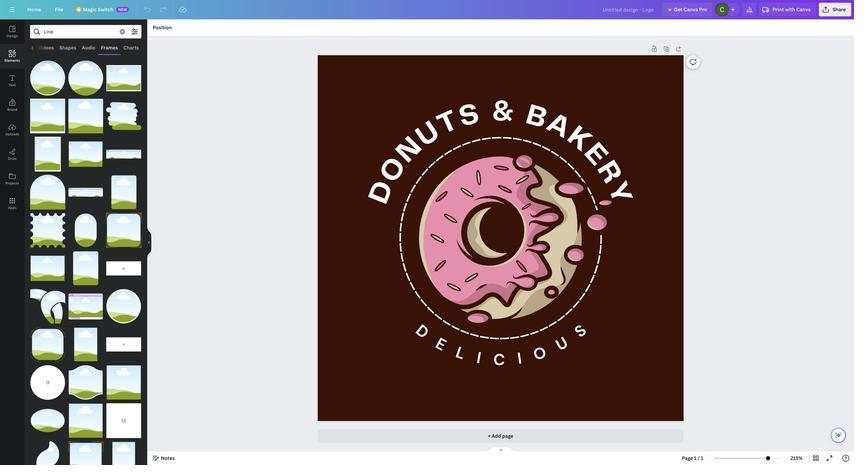 Task type: locate. For each thing, give the bounding box(es) containing it.
/
[[698, 455, 700, 461]]

1 vertical spatial e
[[432, 333, 450, 356]]

1 canva from the left
[[684, 6, 698, 13]]

1 horizontal spatial 1
[[701, 455, 704, 461]]

thin double lined frame - single border image
[[68, 137, 103, 172], [68, 251, 103, 286], [68, 327, 103, 362], [106, 365, 142, 400], [30, 403, 65, 438]]

o
[[376, 153, 412, 188], [530, 342, 549, 366]]

s
[[457, 100, 482, 132], [570, 320, 590, 342]]

1 horizontal spatial o
[[530, 342, 549, 366]]

frames button
[[98, 41, 121, 54]]

switch
[[98, 6, 113, 13]]

photos button
[[14, 41, 35, 54]]

o for o
[[376, 153, 412, 188]]

1 vertical spatial o
[[530, 342, 549, 366]]

d
[[366, 178, 399, 208], [411, 320, 433, 343]]

0 vertical spatial d
[[366, 178, 399, 208]]

share button
[[819, 3, 852, 16]]

0 vertical spatial o
[[376, 153, 412, 188]]

o inside o u s
[[530, 342, 549, 366]]

notes
[[161, 455, 175, 461]]

d for d e l
[[411, 320, 433, 343]]

+ add page button
[[318, 429, 684, 443]]

simple outlined ui long rectangle photo frame image
[[106, 137, 142, 172], [68, 175, 103, 210]]

position button
[[150, 22, 174, 33]]

+
[[488, 433, 491, 439]]

thin double lined frame - photo card image
[[30, 60, 65, 96], [106, 60, 142, 96], [30, 98, 65, 134], [30, 137, 65, 172]]

share
[[833, 6, 846, 13]]

print with canva button
[[759, 3, 816, 16]]

thin double lined frame - double border image
[[106, 175, 142, 210], [68, 213, 103, 248], [30, 251, 65, 286], [68, 403, 103, 438], [106, 441, 142, 465]]

0 vertical spatial lined wireframe landscape frame image
[[106, 251, 142, 286]]

profile picture retro round frame image
[[68, 60, 103, 96], [106, 289, 142, 324]]

lined scribble frame image
[[68, 98, 103, 134]]

audio
[[82, 44, 95, 51]]

1 lined wireframe landscape frame image from the top
[[106, 251, 142, 286]]

position
[[153, 24, 172, 31]]

0 horizontal spatial e
[[432, 333, 450, 356]]

canva
[[684, 6, 698, 13], [796, 6, 811, 13]]

design
[[7, 33, 18, 38]]

get canva pro button
[[663, 3, 713, 16]]

l
[[453, 342, 468, 364]]

2 canva from the left
[[796, 6, 811, 13]]

u inside o u s
[[552, 333, 571, 356]]

elements
[[5, 58, 20, 63]]

frames
[[101, 44, 118, 51]]

0 vertical spatial s
[[457, 100, 482, 132]]

d e l
[[411, 320, 468, 364]]

u
[[412, 117, 445, 152], [552, 333, 571, 356]]

1 vertical spatial lined wireframe landscape frame image
[[106, 327, 142, 362]]

1 horizontal spatial d
[[411, 320, 433, 343]]

lined wireframe square frame image
[[106, 403, 142, 438]]

0 vertical spatial simple outlined ui long rectangle photo frame image
[[106, 137, 142, 172]]

0 horizontal spatial 1
[[694, 455, 697, 461]]

0 horizontal spatial o
[[376, 153, 412, 188]]

d inside "d e l"
[[411, 320, 433, 343]]

design button
[[0, 19, 25, 44]]

0 horizontal spatial canva
[[684, 6, 698, 13]]

projects
[[5, 181, 19, 186]]

k
[[563, 122, 596, 157]]

page
[[682, 455, 693, 461]]

e
[[579, 139, 612, 171], [432, 333, 450, 356]]

1 left /
[[694, 455, 697, 461]]

Design title text field
[[597, 3, 660, 16]]

apps
[[8, 205, 16, 210]]

1 vertical spatial s
[[570, 320, 590, 342]]

o u s
[[530, 320, 590, 366]]

1 vertical spatial u
[[552, 333, 571, 356]]

videos button
[[35, 41, 57, 54]]

canva right with
[[796, 6, 811, 13]]

i right l
[[475, 348, 483, 369]]

show pages image
[[484, 447, 517, 452]]

side panel tab list
[[0, 19, 25, 216]]

1 horizontal spatial s
[[570, 320, 590, 342]]

elements button
[[0, 44, 25, 69]]

1 right /
[[701, 455, 704, 461]]

text
[[9, 83, 16, 87]]

magic
[[83, 6, 97, 13]]

1 vertical spatial profile picture retro round frame image
[[106, 289, 142, 324]]

d for d
[[366, 178, 399, 208]]

home link
[[22, 3, 47, 16]]

1 horizontal spatial e
[[579, 139, 612, 171]]

canva assistant image
[[834, 431, 843, 440]]

i
[[475, 348, 483, 369], [516, 348, 523, 369]]

a
[[543, 109, 575, 144]]

airswift frame illustration image
[[30, 289, 65, 324]]

215% button
[[786, 453, 808, 464]]

0 vertical spatial e
[[579, 139, 612, 171]]

1
[[694, 455, 697, 461], [701, 455, 704, 461]]

lined wireframe landscape frame image
[[106, 251, 142, 286], [106, 327, 142, 362]]

1 vertical spatial d
[[411, 320, 433, 343]]

1 horizontal spatial canva
[[796, 6, 811, 13]]

brand
[[7, 107, 17, 112]]

n
[[392, 133, 428, 168]]

0 horizontal spatial simple outlined ui long rectangle photo frame image
[[68, 175, 103, 210]]

1 horizontal spatial u
[[552, 333, 571, 356]]

uploads button
[[0, 118, 25, 142]]

0 horizontal spatial profile picture retro round frame image
[[68, 60, 103, 96]]

get canva pro
[[674, 6, 707, 13]]

o for o u s
[[530, 342, 549, 366]]

b
[[523, 101, 550, 134]]

0 horizontal spatial s
[[457, 100, 482, 132]]

r
[[592, 157, 626, 188]]

group
[[30, 56, 65, 96], [68, 56, 103, 96], [106, 56, 142, 96], [30, 94, 65, 134], [68, 94, 103, 134], [106, 94, 142, 134], [30, 132, 65, 172], [68, 132, 103, 172], [106, 137, 142, 172], [30, 170, 65, 210], [106, 170, 142, 210], [68, 175, 103, 210], [30, 209, 65, 248], [68, 209, 103, 248], [106, 209, 142, 248], [30, 247, 65, 286], [68, 247, 103, 286], [106, 247, 142, 286], [30, 285, 65, 324], [68, 285, 103, 324], [106, 285, 142, 324], [30, 323, 65, 362], [68, 323, 103, 362], [106, 323, 142, 362], [30, 361, 65, 400], [68, 361, 103, 400], [106, 361, 142, 400], [30, 399, 65, 438], [68, 399, 103, 438], [106, 399, 142, 438], [30, 437, 65, 465], [68, 437, 103, 465], [106, 437, 142, 465]]

print
[[773, 6, 784, 13]]

Search elements search field
[[44, 25, 116, 38]]

photos
[[16, 44, 33, 51]]

0 horizontal spatial d
[[366, 178, 399, 208]]

simple twisted frame image
[[30, 441, 65, 465]]

0 vertical spatial u
[[412, 117, 445, 152]]

audio button
[[79, 41, 98, 54]]

canva left pro
[[684, 6, 698, 13]]

main menu bar
[[0, 0, 854, 19]]

lined wireframe round frame image
[[30, 365, 65, 400]]

i right c
[[516, 348, 523, 369]]



Task type: vqa. For each thing, say whether or not it's contained in the screenshot.
Notes button
yes



Task type: describe. For each thing, give the bounding box(es) containing it.
new
[[118, 7, 127, 12]]

projects button
[[0, 167, 25, 191]]

lined tilted circle stamp frame image
[[30, 213, 65, 248]]

canva inside get canva pro button
[[684, 6, 698, 13]]

0 vertical spatial profile picture retro round frame image
[[68, 60, 103, 96]]

1 vertical spatial simple outlined ui long rectangle photo frame image
[[68, 175, 103, 210]]

draw button
[[0, 142, 25, 167]]

profile picture retro frame image
[[68, 365, 103, 400]]

notes button
[[150, 453, 177, 464]]

215%
[[791, 455, 803, 461]]

pro
[[699, 6, 707, 13]]

0 horizontal spatial u
[[412, 117, 445, 152]]

y
[[603, 179, 636, 208]]

+ add page
[[488, 433, 513, 439]]

1 horizontal spatial profile picture retro round frame image
[[106, 289, 142, 324]]

get
[[674, 6, 683, 13]]

shapes
[[59, 44, 76, 51]]

&
[[492, 98, 514, 126]]

videos
[[38, 44, 54, 51]]

0 horizontal spatial i
[[475, 348, 483, 369]]

1 horizontal spatial i
[[516, 348, 523, 369]]

shapes button
[[57, 41, 79, 54]]

text button
[[0, 69, 25, 93]]

magic switch
[[83, 6, 113, 13]]

profile picture retro rounded frame image
[[30, 175, 65, 210]]

add
[[492, 433, 501, 439]]

file
[[55, 6, 63, 13]]

hide image
[[147, 226, 151, 259]]

brand button
[[0, 93, 25, 118]]

1 1 from the left
[[694, 455, 697, 461]]

page 1 / 1
[[682, 455, 704, 461]]

charts
[[123, 44, 139, 51]]

print with canva
[[773, 6, 811, 13]]

2 1 from the left
[[701, 455, 704, 461]]

apps button
[[0, 191, 25, 216]]

1 horizontal spatial simple outlined ui long rectangle photo frame image
[[106, 137, 142, 172]]

draw
[[8, 156, 17, 161]]

simple outlined ui rectangle photo frame image
[[68, 289, 103, 324]]

page
[[502, 433, 513, 439]]

2 lined wireframe landscape frame image from the top
[[106, 327, 142, 362]]

charts button
[[121, 41, 142, 54]]

home
[[27, 6, 41, 13]]

canva inside print with canva "dropdown button"
[[796, 6, 811, 13]]

t
[[434, 107, 463, 140]]

uploads
[[5, 132, 19, 136]]

e inside "d e l"
[[432, 333, 450, 356]]

simple curvy frame image
[[106, 98, 142, 134]]

with
[[785, 6, 795, 13]]

file button
[[49, 3, 69, 16]]

s inside o u s
[[570, 320, 590, 342]]

c
[[493, 350, 505, 370]]



